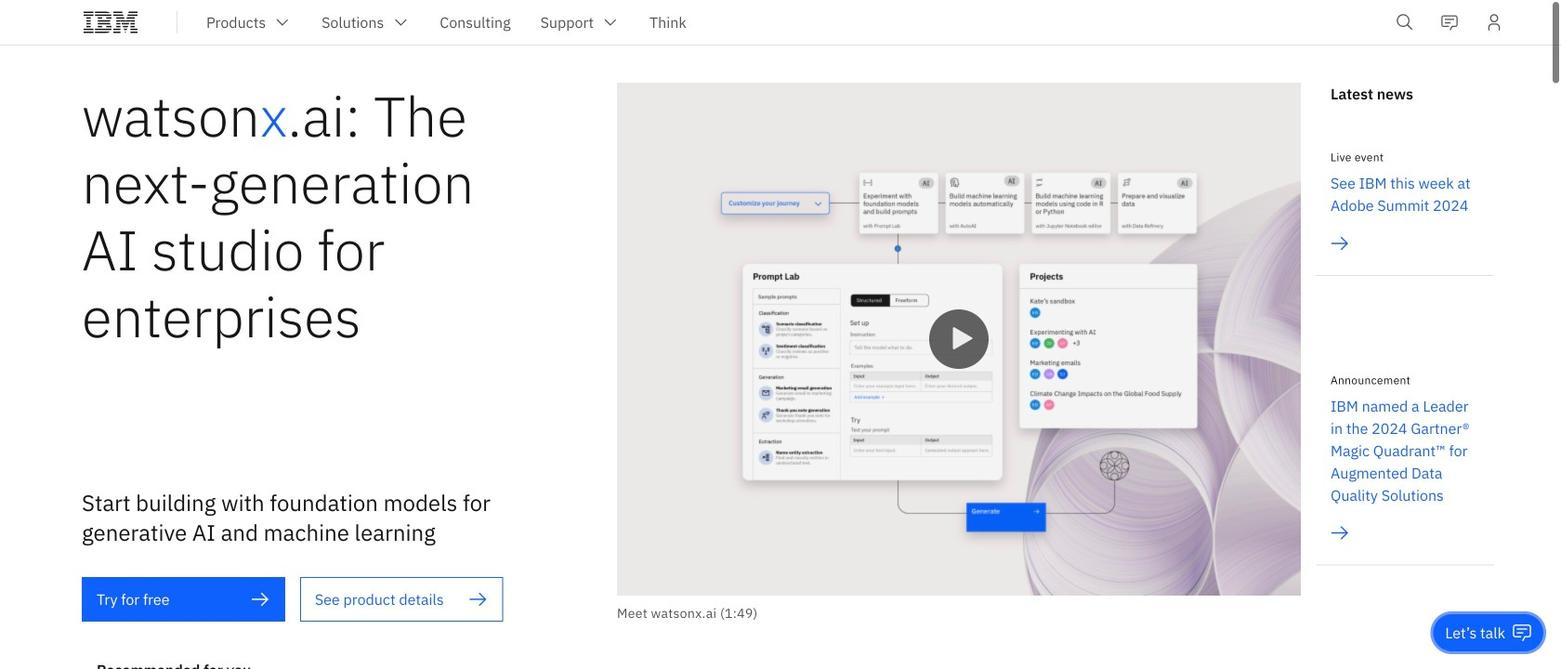 Task type: locate. For each thing, give the bounding box(es) containing it.
let's talk element
[[1446, 623, 1506, 643]]



